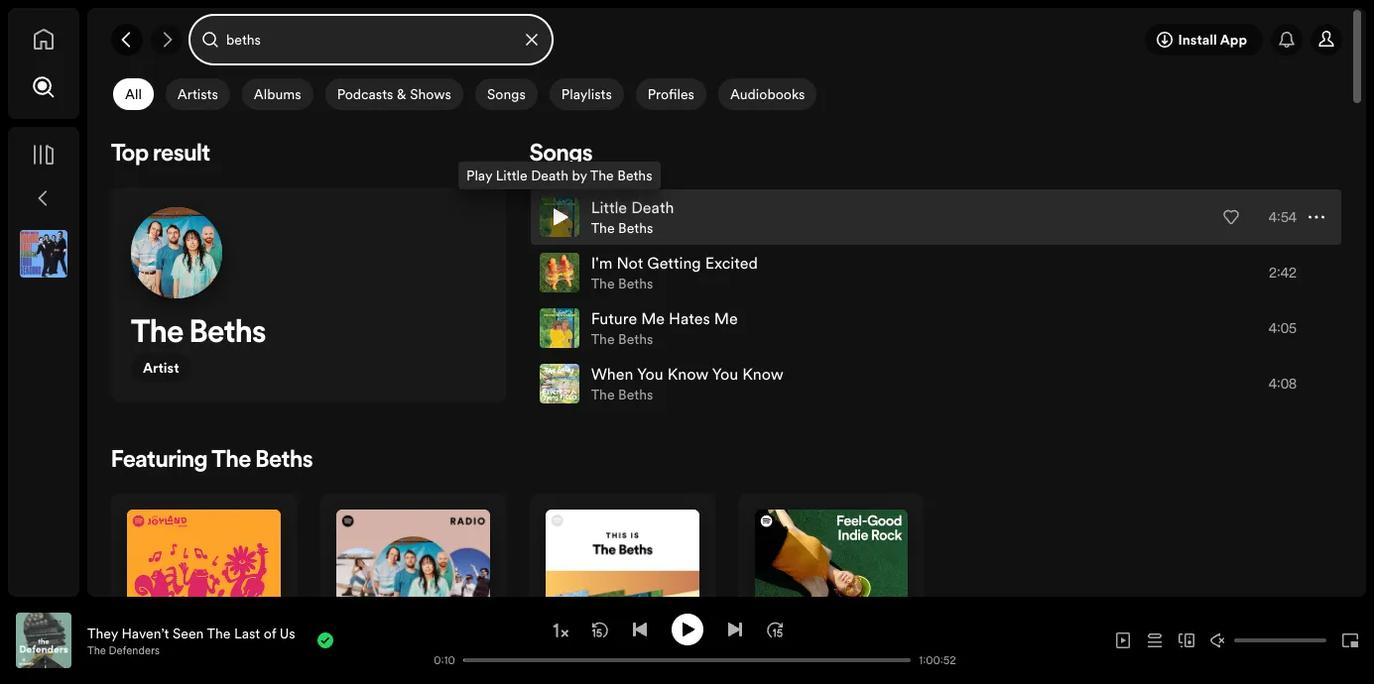 Task type: locate. For each thing, give the bounding box(es) containing it.
featuring the beths
[[111, 450, 313, 473]]

top
[[111, 143, 149, 167]]

me
[[641, 308, 665, 329], [714, 308, 738, 329]]

little right 'play little death by the beths' icon
[[591, 196, 627, 218]]

little death the beths
[[591, 196, 674, 238]]

the beths link up when
[[591, 329, 653, 349]]

Songs checkbox
[[475, 78, 538, 110]]

0 vertical spatial songs
[[487, 84, 526, 104]]

main element
[[8, 8, 79, 597]]

play little death by the beths tooltip
[[466, 166, 652, 186]]

1 vertical spatial death
[[631, 196, 674, 218]]

0 horizontal spatial know
[[667, 363, 709, 385]]

the beths link
[[591, 218, 653, 238], [591, 274, 653, 294], [131, 319, 266, 354], [591, 329, 653, 349], [591, 385, 653, 405]]

0 horizontal spatial death
[[531, 166, 569, 186]]

0 horizontal spatial you
[[637, 363, 663, 385]]

result
[[153, 143, 210, 167]]

4:08
[[1269, 374, 1297, 394]]

albums link
[[240, 78, 323, 110]]

Audiobooks checkbox
[[718, 78, 817, 110]]

i'm
[[591, 252, 613, 274]]

the up 'artist'
[[131, 319, 184, 350]]

all link
[[111, 78, 164, 110]]

1 vertical spatial songs
[[530, 143, 593, 167]]

know
[[667, 363, 709, 385], [742, 363, 784, 385]]

the beths link up future
[[591, 274, 653, 294]]

songs up 'play little death by the beths' icon
[[530, 143, 593, 167]]

playlists link
[[548, 78, 634, 110]]

they haven't seen the last of us link
[[87, 624, 295, 643]]

beths
[[617, 166, 652, 186], [618, 218, 653, 238], [618, 274, 653, 294], [190, 319, 266, 350], [618, 329, 653, 349], [618, 385, 653, 405], [256, 450, 313, 473]]

death up getting
[[631, 196, 674, 218]]

1 horizontal spatial you
[[712, 363, 738, 385]]

1 vertical spatial little
[[591, 196, 627, 218]]

1 horizontal spatial little
[[591, 196, 627, 218]]

the inside little death the beths
[[591, 218, 615, 238]]

podcasts
[[337, 84, 393, 104]]

1 horizontal spatial me
[[714, 308, 738, 329]]

featuring
[[111, 450, 208, 473]]

play little death by the beths
[[466, 166, 652, 186]]

death inside little death the beths
[[631, 196, 674, 218]]

songs for songs element
[[530, 143, 593, 167]]

the beths link down "future me hates me" cell
[[591, 385, 653, 405]]

little
[[496, 166, 528, 186], [591, 196, 627, 218]]

top result element
[[111, 143, 506, 402]]

next image
[[727, 622, 743, 638]]

install
[[1178, 30, 1217, 50]]

0 horizontal spatial little
[[496, 166, 528, 186]]

songs link
[[473, 78, 548, 110]]

the beths link up 'artist'
[[131, 319, 266, 354]]

death
[[531, 166, 569, 186], [631, 196, 674, 218]]

skip forward 15 seconds image
[[767, 622, 782, 638]]

install app link
[[1146, 24, 1263, 56]]

profiles link
[[634, 78, 716, 110]]

the beths link for little
[[591, 218, 653, 238]]

the left defenders
[[87, 643, 106, 658]]

1 horizontal spatial death
[[631, 196, 674, 218]]

little death row
[[531, 190, 1342, 245]]

group inside main element
[[12, 222, 75, 286]]

top result
[[111, 143, 210, 167]]

the up i'm
[[591, 218, 615, 238]]

None search field
[[191, 16, 552, 64]]

the beths link for when
[[591, 385, 653, 405]]

profiles
[[648, 84, 695, 104]]

play
[[466, 166, 492, 186]]

1 horizontal spatial know
[[742, 363, 784, 385]]

what's new image
[[1279, 32, 1295, 48]]

little death cell
[[539, 191, 682, 244]]

volume off image
[[1211, 633, 1226, 649]]

me left hates
[[641, 308, 665, 329]]

when
[[591, 363, 634, 385]]

beths inside future me hates me the beths
[[618, 329, 653, 349]]

little right play
[[496, 166, 528, 186]]

beths inside the beths artist
[[190, 319, 266, 350]]

when you know you know link
[[591, 363, 784, 385]]

the
[[590, 166, 614, 186], [591, 218, 615, 238], [591, 274, 615, 294], [131, 319, 184, 350], [591, 329, 615, 349], [591, 385, 615, 405], [212, 450, 251, 473], [207, 624, 231, 643], [87, 643, 106, 658]]

songs down clear search field image
[[487, 84, 526, 104]]

spotify – search element
[[87, 71, 1366, 685]]

songs inside "checkbox"
[[487, 84, 526, 104]]

2:42
[[1269, 263, 1297, 283]]

4:54 cell
[[1223, 191, 1325, 244]]

death left the by in the left of the page
[[531, 166, 569, 186]]

songs
[[487, 84, 526, 104], [530, 143, 593, 167]]

the up when
[[591, 329, 615, 349]]

clear search field image
[[524, 32, 540, 48]]

me right hates
[[714, 308, 738, 329]]

go back image
[[119, 32, 135, 48]]

0 horizontal spatial me
[[641, 308, 665, 329]]

skip back 15 seconds image
[[592, 622, 608, 638]]

What do you want to listen to? field
[[191, 16, 552, 64]]

play image
[[679, 622, 695, 638]]

1 horizontal spatial songs
[[530, 143, 593, 167]]

group
[[12, 222, 75, 286]]

the beths link up not
[[591, 218, 653, 238]]

last
[[234, 624, 260, 643]]

podcasts & shows link
[[323, 78, 473, 110]]

they haven't seen the last of us the defenders
[[87, 624, 295, 658]]

they
[[87, 624, 118, 643]]

the left not
[[591, 274, 615, 294]]

all
[[125, 84, 142, 104]]

4:54
[[1269, 207, 1297, 227]]

Albums checkbox
[[242, 78, 313, 110]]

the down future
[[591, 385, 615, 405]]

hates
[[669, 308, 710, 329]]

0 horizontal spatial songs
[[487, 84, 526, 104]]

1 you from the left
[[637, 363, 663, 385]]

1 know from the left
[[667, 363, 709, 385]]

1 me from the left
[[641, 308, 665, 329]]

seen
[[173, 624, 204, 643]]

All checkbox
[[113, 78, 154, 110]]

now playing view image
[[47, 622, 63, 638]]

you
[[637, 363, 663, 385], [712, 363, 738, 385]]



Task type: vqa. For each thing, say whether or not it's contained in the screenshot.
0:10
yes



Task type: describe. For each thing, give the bounding box(es) containing it.
haven't
[[121, 624, 169, 643]]

getting
[[647, 252, 701, 274]]

artists link
[[164, 78, 240, 110]]

songs element
[[530, 143, 1343, 418]]

the right featuring
[[212, 450, 251, 473]]

the inside the beths artist
[[131, 319, 184, 350]]

none search field inside top bar and user menu element
[[191, 16, 552, 64]]

i'm not getting excited cell
[[539, 246, 766, 300]]

featuring the beths element
[[111, 450, 1343, 685]]

artists
[[177, 84, 218, 104]]

&
[[397, 84, 406, 104]]

0:10
[[434, 653, 455, 668]]

Profiles checkbox
[[636, 78, 706, 110]]

top bar and user menu element
[[87, 8, 1366, 71]]

the beths artist
[[131, 319, 266, 378]]

previous image
[[632, 622, 647, 638]]

future me hates me link
[[591, 308, 738, 329]]

us
[[280, 624, 295, 643]]

future
[[591, 308, 637, 329]]

the beths link inside top result element
[[131, 319, 266, 354]]

shows
[[410, 84, 451, 104]]

songs for songs "checkbox" in the top left of the page
[[487, 84, 526, 104]]

install app
[[1178, 30, 1247, 50]]

beths inside i'm not getting excited the beths
[[618, 274, 653, 294]]

connect to a device image
[[1179, 633, 1195, 649]]

defenders
[[109, 643, 160, 658]]

Artists checkbox
[[166, 78, 230, 110]]

app
[[1220, 30, 1247, 50]]

the inside future me hates me the beths
[[591, 329, 615, 349]]

when you know you know the beths
[[591, 363, 784, 405]]

play little death by the beths image
[[547, 205, 571, 229]]

player controls element
[[16, 614, 959, 668]]

go forward image
[[159, 32, 175, 48]]

0 vertical spatial little
[[496, 166, 528, 186]]

the beths link for i'm
[[591, 274, 653, 294]]

the beths link for future
[[591, 329, 653, 349]]

2 know from the left
[[742, 363, 784, 385]]

when you know you know cell
[[539, 357, 792, 411]]

4:05
[[1269, 319, 1297, 338]]

little inside little death the beths
[[591, 196, 627, 218]]

2 you from the left
[[712, 363, 738, 385]]

home image
[[32, 28, 56, 52]]

future me hates me cell
[[539, 302, 746, 355]]

search image
[[32, 75, 56, 99]]

audiobooks link
[[716, 78, 827, 110]]

artist
[[143, 358, 179, 378]]

Playlists checkbox
[[549, 78, 624, 110]]

not
[[617, 252, 643, 274]]

the inside i'm not getting excited the beths
[[591, 274, 615, 294]]

the right the by in the left of the page
[[590, 166, 614, 186]]

i'm not getting excited link
[[591, 252, 758, 274]]

the inside "when you know you know the beths"
[[591, 385, 615, 405]]

playlists
[[561, 84, 612, 104]]

beths inside "when you know you know the beths"
[[618, 385, 653, 405]]

2 me from the left
[[714, 308, 738, 329]]

future me hates me the beths
[[591, 308, 738, 349]]

the defenders link
[[87, 643, 160, 658]]

Podcasts & Shows checkbox
[[325, 78, 463, 110]]

beths inside little death the beths
[[618, 218, 653, 238]]

change speed image
[[550, 621, 570, 641]]

now playing: they haven't seen the last of us by the defenders footer
[[16, 613, 415, 669]]

albums
[[254, 84, 301, 104]]

1:00:52
[[919, 653, 956, 668]]

i'm not getting excited the beths
[[591, 252, 758, 294]]

excited
[[705, 252, 758, 274]]

of
[[264, 624, 276, 643]]

by
[[572, 166, 587, 186]]

the left last
[[207, 624, 231, 643]]

podcasts & shows
[[337, 84, 451, 104]]

0 vertical spatial death
[[531, 166, 569, 186]]

little death link
[[591, 196, 674, 218]]

audiobooks
[[730, 84, 805, 104]]



